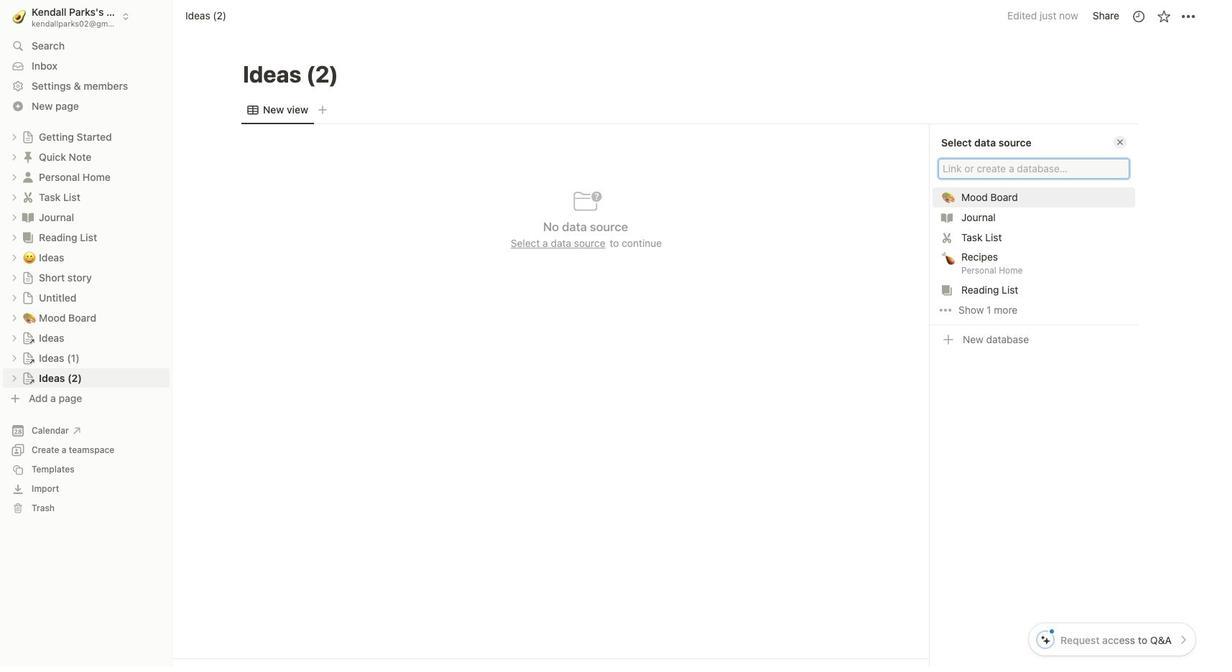 Task type: vqa. For each thing, say whether or not it's contained in the screenshot.
🎨 image
yes



Task type: locate. For each thing, give the bounding box(es) containing it.
😀 image
[[23, 249, 36, 266]]

1 horizontal spatial 🎨 image
[[942, 189, 955, 206]]

favorite image
[[1157, 9, 1171, 23]]

Link or create a database… text field
[[943, 162, 1125, 176]]

updates image
[[1132, 9, 1146, 23]]

open image
[[10, 133, 19, 141], [10, 173, 19, 181], [10, 233, 19, 242], [10, 253, 19, 262], [10, 273, 19, 282], [10, 374, 19, 383]]

3 open image from the top
[[10, 213, 19, 222]]

1 vertical spatial 🎨 image
[[23, 309, 36, 326]]

tab
[[241, 100, 314, 120]]

🎨 image up 🍗 icon
[[942, 189, 955, 206]]

🍗 image
[[942, 250, 955, 267]]

open image
[[10, 153, 19, 161], [10, 193, 19, 202], [10, 213, 19, 222], [10, 294, 19, 302], [10, 314, 19, 322], [10, 334, 19, 342], [10, 354, 19, 363]]

0 horizontal spatial 🎨 image
[[23, 309, 36, 326]]

change page icon image
[[22, 130, 34, 143], [21, 150, 35, 164], [21, 170, 35, 184], [21, 190, 35, 204], [21, 210, 35, 225], [21, 230, 35, 245], [22, 271, 34, 284], [22, 291, 34, 304], [22, 332, 34, 345], [22, 352, 34, 365], [22, 372, 34, 385]]

tab list
[[241, 96, 1138, 125]]

5 open image from the top
[[10, 314, 19, 322]]

🎨 image
[[942, 189, 955, 206], [23, 309, 36, 326]]

0 vertical spatial 🎨 image
[[942, 189, 955, 206]]

1 open image from the top
[[10, 153, 19, 161]]

6 open image from the top
[[10, 334, 19, 342]]

7 open image from the top
[[10, 354, 19, 363]]

4 open image from the top
[[10, 294, 19, 302]]

🎨 image down 😀 icon
[[23, 309, 36, 326]]



Task type: describe. For each thing, give the bounding box(es) containing it.
4 open image from the top
[[10, 253, 19, 262]]

3 open image from the top
[[10, 233, 19, 242]]

1 open image from the top
[[10, 133, 19, 141]]

🥑 image
[[12, 7, 26, 25]]

6 open image from the top
[[10, 374, 19, 383]]

2 open image from the top
[[10, 193, 19, 202]]

2 open image from the top
[[10, 173, 19, 181]]

5 open image from the top
[[10, 273, 19, 282]]



